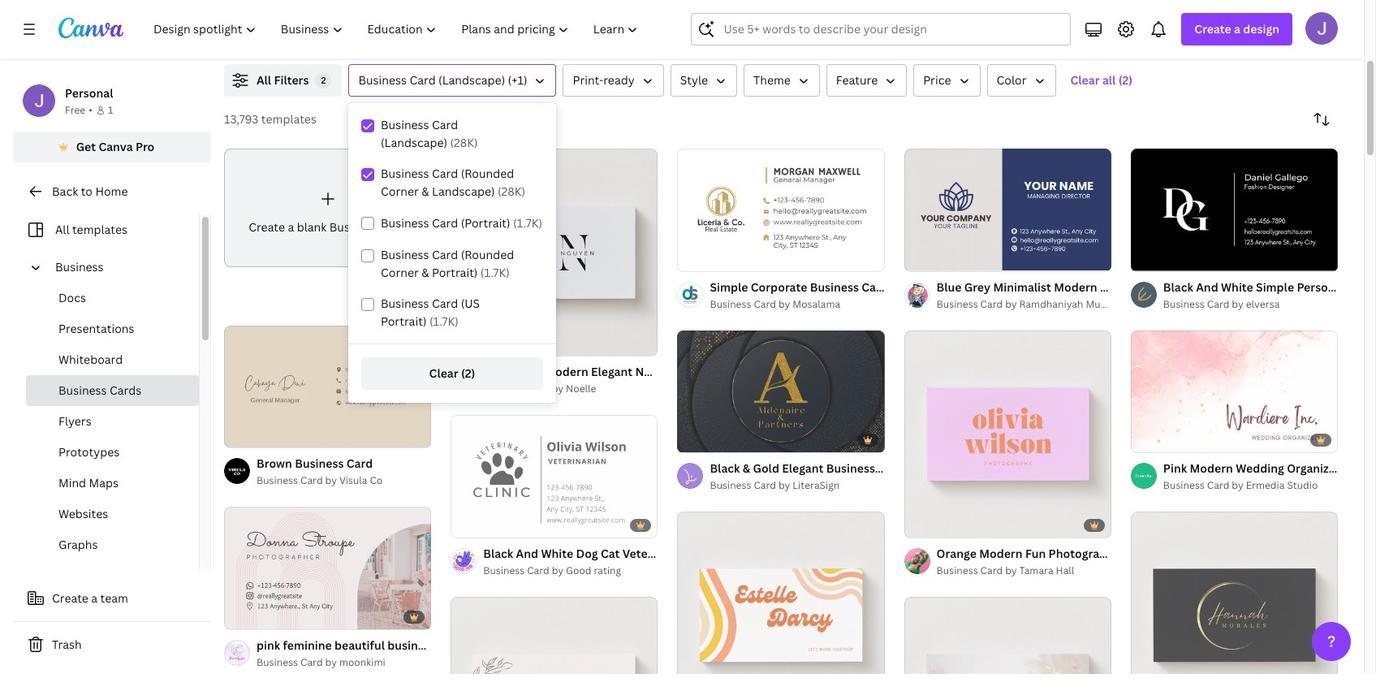 Task type: describe. For each thing, give the bounding box(es) containing it.
card inside business card (us portrait)
[[432, 296, 458, 311]]

(28k) inside business card (landscape) (28k)
[[450, 135, 478, 150]]

orange modern fun photography business card image
[[904, 330, 1112, 537]]

whiteboard
[[58, 352, 123, 367]]

canva
[[99, 139, 133, 154]]

business card (rounded corner & landscape)
[[381, 166, 514, 199]]

of for black & gold elegant business card
[[696, 433, 705, 445]]

of for blue grey minimalist modern business card
[[923, 251, 932, 264]]

prototypes link
[[26, 437, 199, 468]]

modern for black and white simple personal busin
[[1190, 461, 1234, 476]]

business card by tamara hall link
[[937, 563, 1112, 579]]

1 of 2 link for gold
[[678, 330, 885, 452]]

gold leaf simple elegant business card image
[[904, 597, 1112, 674]]

theme button
[[744, 64, 820, 97]]

& for portrait)
[[422, 265, 429, 280]]

•
[[89, 103, 93, 117]]

websites link
[[26, 499, 199, 530]]

(rounded for portrait)
[[461, 247, 514, 262]]

gold
[[753, 461, 780, 476]]

easy to create and customize
[[330, 27, 490, 42]]

(landscape) for (+1)
[[439, 72, 505, 88]]

blue grey minimalist modern business card link
[[937, 278, 1178, 296]]

personal inside black and white simple personal busin business card by elversa
[[1297, 279, 1346, 294]]

1 for blue
[[916, 518, 921, 530]]

business inside button
[[359, 72, 407, 88]]

business inside black and white simple personal busin business card by elversa
[[1164, 297, 1205, 311]]

mumtazah's
[[1086, 297, 1142, 311]]

flyers link
[[26, 406, 199, 437]]

simple inside black and white simple personal busin business card by elversa
[[1256, 279, 1295, 294]]

create for create a design
[[1195, 21, 1232, 37]]

hall
[[1056, 563, 1075, 577]]

(2) inside button
[[1119, 72, 1133, 88]]

1 of 2 for black
[[689, 433, 712, 445]]

of for orange modern fun photography business card
[[923, 518, 932, 530]]

by inside brown  business card business card by visula co
[[325, 474, 337, 488]]

rating
[[594, 563, 621, 577]]

whiteboard link
[[26, 344, 199, 375]]

get canva pro button
[[13, 132, 211, 162]]

fast and free standard shipping
[[835, 27, 1009, 42]]

by inside blue grey minimalist modern business card business card by ramdhaniyah mumtazah's
[[1006, 297, 1017, 311]]

black and white dog cat veterinary clinic veterinarian single-side business card image
[[451, 415, 658, 537]]

modern for blue grey minimalist modern business card
[[980, 546, 1023, 561]]

all for all filters
[[257, 72, 271, 88]]

black and white simple personal business card image
[[1131, 149, 1338, 271]]

flyers
[[58, 413, 92, 429]]

pink modern wedding organizer busine business card by ermedia studio
[[1164, 461, 1377, 492]]

card inside create a blank business card element
[[381, 219, 407, 235]]

business link
[[49, 252, 189, 283]]

business inside "business card (rounded corner & landscape)"
[[381, 166, 429, 181]]

orange modern fun photography business card business card by tamara hall
[[937, 546, 1201, 577]]

wedding
[[1236, 461, 1285, 476]]

visula
[[339, 474, 367, 488]]

black for black & gold elegant business card
[[710, 461, 740, 476]]

1 horizontal spatial (28k)
[[498, 184, 525, 199]]

& for landscape)
[[422, 184, 429, 199]]

create a design
[[1195, 21, 1280, 37]]

business card (landscape) (28k)
[[381, 117, 478, 150]]

orange modern fun photography business card link
[[937, 545, 1201, 563]]

2 for black & gold elegant business card
[[707, 433, 712, 445]]

free
[[884, 27, 906, 42]]

(us
[[461, 296, 480, 311]]

websites
[[58, 506, 108, 521]]

business inside pink modern wedding organizer busine business card by ermedia studio
[[1164, 478, 1205, 492]]

eco-
[[568, 27, 593, 42]]

business card by visula co link
[[257, 473, 383, 489]]

top level navigation element
[[143, 13, 653, 45]]

ramdhaniyah
[[1020, 297, 1084, 311]]

2 for pink modern wedding organizer busine
[[1161, 433, 1166, 445]]

landscape)
[[432, 184, 495, 199]]

mind maps link
[[26, 468, 199, 499]]

business inside business card (landscape) (28k)
[[381, 117, 429, 132]]

standard
[[909, 27, 959, 42]]

style button
[[671, 64, 738, 97]]

get canva pro
[[76, 139, 155, 154]]

print-ready
[[573, 72, 635, 88]]

portrait) inside business card (rounded corner & portrait)
[[432, 265, 478, 280]]

business inside business card (rounded corner & portrait)
[[381, 247, 429, 262]]

(portrait)
[[461, 215, 511, 231]]

1 of 2 for blue
[[916, 251, 939, 264]]

pink feminine beautiful business women photo salon nail art hair dresser jewelry business cards image
[[224, 507, 431, 629]]

brown  business card image
[[224, 326, 431, 448]]

print-ready button
[[563, 64, 664, 97]]

clear (2)
[[429, 365, 475, 381]]

grey
[[965, 279, 991, 294]]

ready
[[604, 72, 635, 88]]

business card (portrait) (1.7k)
[[381, 215, 543, 231]]

1 of 3 link
[[904, 330, 1112, 537]]

busine
[[1343, 461, 1377, 476]]

create a blank business card link
[[224, 149, 431, 267]]

black and white simple personal busin link
[[1164, 278, 1377, 296]]

docs
[[58, 290, 86, 305]]

simple corporate business card link
[[710, 278, 888, 296]]

2 and from the left
[[861, 27, 881, 42]]

card inside pink modern wedding organizer busine business card by ermedia studio
[[1208, 478, 1230, 492]]

print-
[[573, 72, 604, 88]]

simple inside simple corporate business card business card by mosalama
[[710, 279, 748, 294]]

business card (landscape) (+1) button
[[349, 64, 557, 97]]

color button
[[987, 64, 1056, 97]]

orange
[[937, 546, 977, 561]]

trash link
[[13, 629, 211, 661]]

business card by noelle link
[[483, 381, 658, 397]]

clear for clear all (2)
[[1071, 72, 1100, 88]]

good
[[566, 563, 592, 577]]

(+1)
[[508, 72, 527, 88]]

by left noelle
[[552, 382, 564, 396]]

3
[[934, 518, 939, 530]]

business card by ermedia studio link
[[1164, 478, 1338, 494]]

price button
[[914, 64, 981, 97]]

card inside business card (landscape) (+1) button
[[410, 72, 436, 88]]

all for all templates
[[55, 222, 69, 237]]

simple corporate business card image
[[678, 149, 885, 271]]

0 horizontal spatial personal
[[65, 85, 113, 101]]

Sort by button
[[1306, 103, 1338, 136]]

presentations link
[[26, 313, 199, 344]]

all templates
[[55, 222, 127, 237]]

back to home link
[[13, 175, 211, 208]]

portrait) inside business card (us portrait)
[[381, 313, 427, 329]]

clear (2) button
[[361, 357, 543, 390]]

corner for business card (rounded corner & portrait)
[[381, 265, 419, 280]]

filters
[[274, 72, 309, 88]]



Task type: locate. For each thing, give the bounding box(es) containing it.
create a blank business card element
[[224, 149, 431, 267]]

0 horizontal spatial and
[[410, 27, 431, 42]]

corner for business card (rounded corner & landscape)
[[381, 184, 419, 199]]

design
[[1244, 21, 1280, 37]]

eco-conscious, high-quality prints
[[568, 27, 757, 42]]

quality
[[683, 27, 721, 42]]

modern up business card by tamara hall link
[[980, 546, 1023, 561]]

all templates link
[[23, 214, 189, 245]]

0 horizontal spatial to
[[81, 184, 93, 199]]

0 vertical spatial modern
[[1054, 279, 1098, 294]]

clear for clear (2)
[[429, 365, 459, 381]]

1 vertical spatial (28k)
[[498, 184, 525, 199]]

&
[[422, 184, 429, 199], [422, 265, 429, 280], [743, 461, 751, 476]]

1 horizontal spatial to
[[358, 27, 369, 42]]

1 vertical spatial to
[[81, 184, 93, 199]]

card inside "business card (rounded corner & landscape)"
[[432, 166, 458, 181]]

(28k)
[[450, 135, 478, 150], [498, 184, 525, 199]]

black
[[1164, 279, 1194, 294], [710, 461, 740, 476]]

0 vertical spatial (rounded
[[461, 166, 514, 181]]

1 vertical spatial modern
[[1190, 461, 1234, 476]]

black & gold elegant business card business card by literasign
[[710, 461, 904, 492]]

modern inside pink modern wedding organizer busine business card by ermedia studio
[[1190, 461, 1234, 476]]

free
[[65, 103, 85, 117]]

business card by mosalama link
[[710, 296, 885, 312]]

black left the gold
[[710, 461, 740, 476]]

organizer
[[1287, 461, 1341, 476]]

1 corner from the top
[[381, 184, 419, 199]]

and left the free
[[861, 27, 881, 42]]

1 horizontal spatial 1 of 2 link
[[904, 149, 1112, 271]]

0 horizontal spatial black
[[710, 461, 740, 476]]

card inside business card (rounded corner & portrait)
[[432, 247, 458, 262]]

noelle
[[566, 382, 597, 396]]

clear inside "button"
[[429, 365, 459, 381]]

0 vertical spatial (1.7k)
[[513, 215, 543, 231]]

2 horizontal spatial 1 of 2 link
[[1131, 330, 1338, 452]]

card inside black and white simple personal busin business card by elversa
[[1208, 297, 1230, 311]]

black inside black and white simple personal busin business card by elversa
[[1164, 279, 1194, 294]]

to right back
[[81, 184, 93, 199]]

personal left busin
[[1297, 279, 1346, 294]]

pink aesthetic handwritten wedding agent business card image
[[451, 597, 658, 674]]

None search field
[[692, 13, 1072, 45]]

create inside dropdown button
[[1195, 21, 1232, 37]]

black for black and white simple personal busin
[[1164, 279, 1194, 294]]

black left and
[[1164, 279, 1194, 294]]

(2) down '(us'
[[461, 365, 475, 381]]

(2) inside "button"
[[461, 365, 475, 381]]

0 vertical spatial (landscape)
[[439, 72, 505, 88]]

a left the blank
[[288, 219, 294, 235]]

0 vertical spatial portrait)
[[432, 265, 478, 280]]

0 vertical spatial (28k)
[[450, 135, 478, 150]]

2 for blue grey minimalist modern business card
[[934, 251, 939, 264]]

pink modern wedding organizer business card image
[[1131, 330, 1338, 452]]

0 vertical spatial personal
[[65, 85, 113, 101]]

2 vertical spatial &
[[743, 461, 751, 476]]

0 vertical spatial &
[[422, 184, 429, 199]]

by inside pink modern wedding organizer busine business card by ermedia studio
[[1232, 478, 1244, 492]]

2 horizontal spatial a
[[1235, 21, 1241, 37]]

a for blank
[[288, 219, 294, 235]]

2 vertical spatial (1.7k)
[[430, 313, 459, 329]]

business card by moonkimi
[[257, 655, 385, 669]]

1 for simple
[[689, 433, 694, 445]]

all
[[257, 72, 271, 88], [55, 222, 69, 237]]

& inside business card (rounded corner & portrait)
[[422, 265, 429, 280]]

elegant
[[782, 461, 824, 476]]

1 (rounded from the top
[[461, 166, 514, 181]]

1 of 2 for pink
[[1143, 433, 1166, 445]]

portrait) up clear (2) "button"
[[381, 313, 427, 329]]

(1.7k) right (portrait)
[[513, 215, 543, 231]]

2 filter options selected element
[[315, 72, 332, 89]]

a left team
[[91, 590, 98, 606]]

business card (rounded corner & portrait)
[[381, 247, 514, 280]]

photography
[[1049, 546, 1121, 561]]

to for easy
[[358, 27, 369, 42]]

prints
[[724, 27, 757, 42]]

easy
[[330, 27, 355, 42]]

docs link
[[26, 283, 199, 313]]

by left tamara
[[1006, 563, 1017, 577]]

1 vertical spatial all
[[55, 222, 69, 237]]

0 horizontal spatial all
[[55, 222, 69, 237]]

business card (landscape) (+1)
[[359, 72, 527, 88]]

blue grey minimalist modern business card image
[[904, 149, 1112, 271]]

1 and from the left
[[410, 27, 431, 42]]

0 horizontal spatial a
[[91, 590, 98, 606]]

card
[[410, 72, 436, 88], [432, 117, 458, 132], [432, 166, 458, 181], [432, 215, 458, 231], [381, 219, 407, 235], [432, 247, 458, 262], [862, 279, 888, 294], [1152, 279, 1178, 294], [432, 296, 458, 311], [754, 297, 776, 311], [981, 297, 1003, 311], [1208, 297, 1230, 311], [527, 382, 550, 396], [347, 456, 373, 471], [878, 461, 904, 476], [300, 474, 323, 488], [754, 478, 776, 492], [1208, 478, 1230, 492], [1175, 546, 1201, 561], [527, 563, 550, 577], [981, 563, 1003, 577], [300, 655, 323, 669]]

0 horizontal spatial (2)
[[461, 365, 475, 381]]

a for team
[[91, 590, 98, 606]]

0 horizontal spatial 1 of 2 link
[[678, 330, 885, 452]]

1 horizontal spatial (2)
[[1119, 72, 1133, 88]]

0 vertical spatial all
[[257, 72, 271, 88]]

(1.7k) for (us
[[430, 313, 459, 329]]

1 vertical spatial portrait)
[[381, 313, 427, 329]]

all left filters
[[257, 72, 271, 88]]

trash
[[52, 637, 82, 652]]

blue grey minimalist modern business card business card by ramdhaniyah mumtazah's
[[937, 279, 1178, 311]]

portrait) up '(us'
[[432, 265, 478, 280]]

modern up the ramdhaniyah
[[1054, 279, 1098, 294]]

by left moonkimi
[[325, 655, 337, 669]]

create
[[1195, 21, 1232, 37], [249, 219, 285, 235], [52, 590, 88, 606]]

pro
[[136, 139, 155, 154]]

(1.7k) for (rounded
[[481, 265, 510, 280]]

0 vertical spatial templates
[[261, 111, 317, 127]]

0 horizontal spatial (1.7k)
[[430, 313, 459, 329]]

0 vertical spatial (2)
[[1119, 72, 1133, 88]]

a for design
[[1235, 21, 1241, 37]]

business card by good rating
[[483, 563, 621, 577]]

(rounded for landscape)
[[461, 166, 514, 181]]

1 vertical spatial black
[[710, 461, 740, 476]]

white
[[1222, 279, 1254, 294]]

white retro business card image
[[678, 512, 885, 674]]

back
[[52, 184, 78, 199]]

(28k) up "business card (rounded corner & landscape)"
[[450, 135, 478, 150]]

black inside black & gold elegant business card business card by literasign
[[710, 461, 740, 476]]

0 horizontal spatial simple
[[710, 279, 748, 294]]

and right create
[[410, 27, 431, 42]]

brown
[[257, 456, 292, 471]]

(2) right all
[[1119, 72, 1133, 88]]

(landscape) up "business card (rounded corner & landscape)"
[[381, 135, 448, 150]]

(rounded up landscape)
[[461, 166, 514, 181]]

templates for 13,793 templates
[[261, 111, 317, 127]]

tamara
[[1020, 563, 1054, 577]]

modern right pink
[[1190, 461, 1234, 476]]

clear left all
[[1071, 72, 1100, 88]]

1 horizontal spatial simple
[[1256, 279, 1295, 294]]

1 vertical spatial create
[[249, 219, 285, 235]]

(28k) up (portrait)
[[498, 184, 525, 199]]

2 vertical spatial modern
[[980, 546, 1023, 561]]

2 horizontal spatial create
[[1195, 21, 1232, 37]]

2 simple from the left
[[1256, 279, 1295, 294]]

0 horizontal spatial modern
[[980, 546, 1023, 561]]

1 horizontal spatial and
[[861, 27, 881, 42]]

1 horizontal spatial templates
[[261, 111, 317, 127]]

clear down business card (us portrait)
[[429, 365, 459, 381]]

1 of 3
[[916, 518, 939, 530]]

by down white
[[1232, 297, 1244, 311]]

1 horizontal spatial all
[[257, 72, 271, 88]]

jacob simon image
[[1306, 12, 1338, 45]]

fast
[[835, 27, 858, 42]]

business card by noelle
[[483, 382, 597, 396]]

1 vertical spatial (rounded
[[461, 247, 514, 262]]

(1.7k)
[[513, 215, 543, 231], [481, 265, 510, 280], [430, 313, 459, 329]]

by inside black & gold elegant business card business card by literasign
[[779, 478, 791, 492]]

guarantee
[[1203, 27, 1259, 42]]

presentations
[[58, 321, 134, 336]]

by down corporate
[[779, 297, 791, 311]]

all down back
[[55, 222, 69, 237]]

business cards
[[58, 383, 141, 398]]

1 of 2 link up wedding
[[1131, 330, 1338, 452]]

0 vertical spatial black
[[1164, 279, 1194, 294]]

clear inside button
[[1071, 72, 1100, 88]]

brown  business card link
[[257, 455, 383, 473]]

Search search field
[[724, 14, 1061, 45]]

a
[[1235, 21, 1241, 37], [288, 219, 294, 235], [91, 590, 98, 606]]

all filters
[[257, 72, 309, 88]]

& left the gold
[[743, 461, 751, 476]]

create a design button
[[1182, 13, 1293, 45]]

0 vertical spatial to
[[358, 27, 369, 42]]

corner inside business card (rounded corner & portrait)
[[381, 265, 419, 280]]

card inside business card (landscape) (28k)
[[432, 117, 458, 132]]

pink
[[1164, 461, 1187, 476]]

ermedia
[[1246, 478, 1285, 492]]

business card by literasign link
[[710, 478, 885, 494]]

1 of 2 link up the gold
[[678, 330, 885, 452]]

black & gold elegant business card link
[[710, 460, 904, 478]]

0 horizontal spatial (28k)
[[450, 135, 478, 150]]

business card by elversa link
[[1164, 296, 1338, 312]]

simple up elversa
[[1256, 279, 1295, 294]]

1 horizontal spatial clear
[[1071, 72, 1100, 88]]

of for pink modern wedding organizer busine
[[1149, 433, 1158, 445]]

get
[[76, 139, 96, 154]]

create inside button
[[52, 590, 88, 606]]

by down the brown  business card 'link' at the bottom of page
[[325, 474, 337, 488]]

to inside "link"
[[81, 184, 93, 199]]

1 of 2 link
[[904, 149, 1112, 271], [678, 330, 885, 452], [1131, 330, 1338, 452]]

0 horizontal spatial create
[[52, 590, 88, 606]]

1
[[108, 103, 113, 117], [916, 251, 921, 264], [689, 433, 694, 445], [1143, 433, 1147, 445], [916, 518, 921, 530]]

a inside button
[[91, 590, 98, 606]]

by inside black and white simple personal busin business card by elversa
[[1232, 297, 1244, 311]]

(1.7k) up clear (2)
[[430, 313, 459, 329]]

modern inside blue grey minimalist modern business card business card by ramdhaniyah mumtazah's
[[1054, 279, 1098, 294]]

all inside all templates link
[[55, 222, 69, 237]]

black & gold elegant business card image
[[678, 330, 885, 452]]

corner up business card (us portrait)
[[381, 265, 419, 280]]

cards
[[110, 383, 141, 398]]

& inside black & gold elegant business card business card by literasign
[[743, 461, 751, 476]]

templates down back to home
[[72, 222, 127, 237]]

(landscape) for (28k)
[[381, 135, 448, 150]]

(landscape) left (+1)
[[439, 72, 505, 88]]

1 vertical spatial personal
[[1297, 279, 1346, 294]]

1 simple from the left
[[710, 279, 748, 294]]

0 vertical spatial clear
[[1071, 72, 1100, 88]]

0 vertical spatial a
[[1235, 21, 1241, 37]]

customize
[[434, 27, 490, 42]]

1 horizontal spatial portrait)
[[432, 265, 478, 280]]

1 vertical spatial corner
[[381, 265, 419, 280]]

conscious,
[[593, 27, 652, 42]]

by inside simple corporate business card business card by mosalama
[[779, 297, 791, 311]]

shipping
[[962, 27, 1009, 42]]

2 vertical spatial a
[[91, 590, 98, 606]]

2 horizontal spatial 1 of 2
[[1143, 433, 1166, 445]]

modern inside orange modern fun photography business card business card by tamara hall
[[980, 546, 1023, 561]]

1 vertical spatial (2)
[[461, 365, 475, 381]]

1 vertical spatial templates
[[72, 222, 127, 237]]

1 horizontal spatial black
[[1164, 279, 1194, 294]]

customer
[[1087, 27, 1141, 42]]

templates for all templates
[[72, 222, 127, 237]]

13,793
[[224, 111, 259, 127]]

literasign
[[793, 478, 840, 492]]

2 (rounded from the top
[[461, 247, 514, 262]]

card inside business card by moonkimi link
[[300, 655, 323, 669]]

simple corporate business card business card by mosalama
[[710, 279, 888, 311]]

business card by moonkimi link
[[257, 655, 431, 671]]

corner inside "business card (rounded corner & landscape)"
[[381, 184, 419, 199]]

1 horizontal spatial a
[[288, 219, 294, 235]]

black and gold classy minimalist business card image
[[1131, 512, 1338, 674]]

by left good
[[552, 563, 564, 577]]

high-
[[654, 27, 683, 42]]

(2)
[[1119, 72, 1133, 88], [461, 365, 475, 381]]

graphs
[[58, 537, 98, 552]]

(rounded inside "business card (rounded corner & landscape)"
[[461, 166, 514, 181]]

(rounded inside business card (rounded corner & portrait)
[[461, 247, 514, 262]]

by inside orange modern fun photography business card business card by tamara hall
[[1006, 563, 1017, 577]]

1 for black
[[1143, 433, 1147, 445]]

0 horizontal spatial clear
[[429, 365, 459, 381]]

1 vertical spatial &
[[422, 265, 429, 280]]

(rounded down (portrait)
[[461, 247, 514, 262]]

to for back
[[81, 184, 93, 199]]

price
[[924, 72, 951, 88]]

(rounded
[[461, 166, 514, 181], [461, 247, 514, 262]]

1 vertical spatial (1.7k)
[[481, 265, 510, 280]]

personal up •
[[65, 85, 113, 101]]

0 vertical spatial create
[[1195, 21, 1232, 37]]

1 horizontal spatial 1 of 2
[[916, 251, 939, 264]]

& inside "business card (rounded corner & landscape)"
[[422, 184, 429, 199]]

1 vertical spatial a
[[288, 219, 294, 235]]

(landscape) inside button
[[439, 72, 505, 88]]

a left design
[[1235, 21, 1241, 37]]

black and white simple personal busin business card by elversa
[[1164, 279, 1377, 311]]

1 horizontal spatial modern
[[1054, 279, 1098, 294]]

card inside "business card by good rating" link
[[527, 563, 550, 577]]

a inside dropdown button
[[1235, 21, 1241, 37]]

clear all (2)
[[1071, 72, 1133, 88]]

(landscape) inside business card (landscape) (28k)
[[381, 135, 448, 150]]

by left ermedia
[[1232, 478, 1244, 492]]

grey black modern elegant name initials monogram business card image
[[451, 149, 658, 356]]

simple left corporate
[[710, 279, 748, 294]]

1 of 2 link for minimalist
[[904, 149, 1112, 271]]

business inside business card (us portrait)
[[381, 296, 429, 311]]

create for create a blank business card
[[249, 219, 285, 235]]

by down the gold
[[779, 478, 791, 492]]

business
[[359, 72, 407, 88], [381, 117, 429, 132], [381, 166, 429, 181], [381, 215, 429, 231], [330, 219, 378, 235], [381, 247, 429, 262], [55, 259, 104, 275], [810, 279, 859, 294], [1100, 279, 1149, 294], [381, 296, 429, 311], [710, 297, 752, 311], [937, 297, 978, 311], [1164, 297, 1205, 311], [483, 382, 525, 396], [58, 383, 107, 398], [295, 456, 344, 471], [826, 461, 875, 476], [257, 474, 298, 488], [710, 478, 752, 492], [1164, 478, 1205, 492], [1123, 546, 1172, 561], [483, 563, 525, 577], [937, 563, 978, 577], [257, 655, 298, 669]]

corner left landscape)
[[381, 184, 419, 199]]

elversa
[[1246, 297, 1280, 311]]

corporate
[[751, 279, 808, 294]]

card inside business card by noelle link
[[527, 382, 550, 396]]

& left landscape)
[[422, 184, 429, 199]]

pink modern wedding organizer busine link
[[1164, 460, 1377, 478]]

0 vertical spatial corner
[[381, 184, 419, 199]]

and
[[410, 27, 431, 42], [861, 27, 881, 42]]

to right the easy
[[358, 27, 369, 42]]

2 horizontal spatial modern
[[1190, 461, 1234, 476]]

1 of 2 link up minimalist
[[904, 149, 1112, 271]]

by down minimalist
[[1006, 297, 1017, 311]]

busin
[[1348, 279, 1377, 294]]

2 corner from the top
[[381, 265, 419, 280]]

templates down filters
[[261, 111, 317, 127]]

2 horizontal spatial (1.7k)
[[513, 215, 543, 231]]

1 vertical spatial (landscape)
[[381, 135, 448, 150]]

create a blank business card
[[249, 219, 407, 235]]

business card (us portrait)
[[381, 296, 480, 329]]

0 horizontal spatial portrait)
[[381, 313, 427, 329]]

0 horizontal spatial templates
[[72, 222, 127, 237]]

blue
[[937, 279, 962, 294]]

1 vertical spatial clear
[[429, 365, 459, 381]]

create for create a team
[[52, 590, 88, 606]]

team
[[100, 590, 128, 606]]

feature
[[836, 72, 878, 88]]

1 horizontal spatial create
[[249, 219, 285, 235]]

1 of 2 link for wedding
[[1131, 330, 1338, 452]]

1 horizontal spatial (1.7k)
[[481, 265, 510, 280]]

2 vertical spatial create
[[52, 590, 88, 606]]

all
[[1103, 72, 1116, 88]]

(1.7k) down (portrait)
[[481, 265, 510, 280]]

& up business card (us portrait)
[[422, 265, 429, 280]]

0 horizontal spatial 1 of 2
[[689, 433, 712, 445]]

1 horizontal spatial personal
[[1297, 279, 1346, 294]]

business card by ramdhaniyah mumtazah's link
[[937, 296, 1142, 312]]



Task type: vqa. For each thing, say whether or not it's contained in the screenshot.


